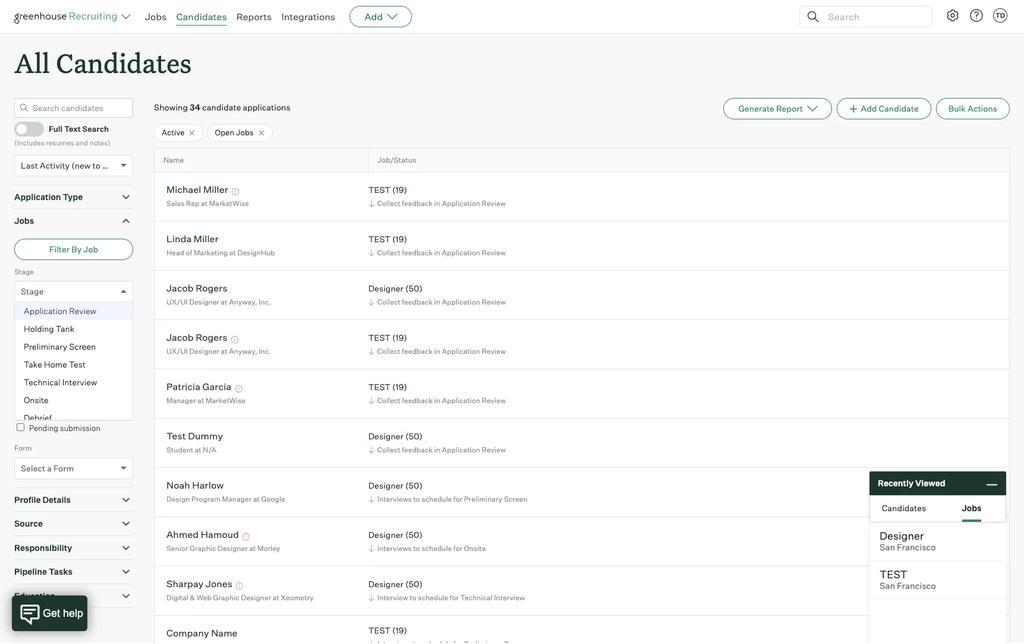 Task type: locate. For each thing, give the bounding box(es) containing it.
sales
[[166, 199, 185, 208]]

miller inside linda miller head of marketing at designhub
[[194, 233, 219, 245]]

to up designer (50) interview to schedule for technical interview
[[413, 544, 420, 553]]

4 collect feedback in application review link from the top
[[367, 346, 509, 357]]

3 collect from the top
[[377, 298, 400, 307]]

4 (19) from the top
[[392, 382, 407, 393]]

2 vertical spatial for
[[450, 594, 459, 603]]

bulk
[[949, 104, 966, 114]]

noah harlow link
[[166, 480, 224, 494]]

0 vertical spatial form
[[14, 444, 32, 453]]

job/status
[[377, 156, 416, 165]]

test up student
[[166, 431, 186, 443]]

san for designer
[[880, 543, 895, 553]]

actions
[[968, 104, 997, 114]]

1 horizontal spatial preliminary
[[464, 495, 502, 504]]

0 vertical spatial for
[[453, 495, 463, 504]]

anyway,
[[229, 298, 257, 307], [229, 347, 257, 356]]

6 collect from the top
[[377, 446, 400, 455]]

name right company
[[211, 628, 237, 640]]

1 horizontal spatial screen
[[504, 495, 528, 504]]

3 feedback from the top
[[402, 298, 433, 307]]

1 vertical spatial jacob rogers link
[[166, 332, 227, 346]]

list box
[[15, 303, 133, 428]]

to inside designer (50) interviews to schedule for onsite
[[413, 544, 420, 553]]

1 in from the top
[[434, 199, 440, 208]]

reset filters button
[[14, 615, 86, 637]]

0 vertical spatial schedule
[[422, 495, 452, 504]]

preliminary screen option
[[15, 338, 133, 356]]

anyway, up the jacob rogers has been in application review for more than 5 days image
[[229, 298, 257, 307]]

a
[[47, 463, 52, 474]]

add inside popup button
[[364, 11, 383, 23]]

manager down the patricia
[[166, 396, 196, 405]]

san inside test san francisco
[[880, 581, 895, 592]]

design
[[166, 495, 190, 504]]

integrations
[[281, 11, 335, 23]]

(50) inside designer (50) interviews to schedule for preliminary screen
[[405, 481, 423, 491]]

onsite up designer (50) interview to schedule for technical interview
[[464, 544, 486, 553]]

miller up marketing
[[194, 233, 219, 245]]

collect for 4th the collect feedback in application review link from the top of the page
[[377, 347, 400, 356]]

manager right program
[[222, 495, 252, 504]]

francisco inside designer san francisco
[[897, 543, 936, 553]]

5 collect from the top
[[377, 396, 400, 405]]

5 in from the top
[[434, 396, 440, 405]]

1 (50) from the top
[[405, 284, 423, 294]]

2 feedback from the top
[[402, 248, 433, 257]]

4 (50) from the top
[[405, 530, 423, 541]]

0 vertical spatial inc.
[[259, 298, 271, 307]]

at down ahmed hamoud has been in onsite for more than 21 days icon
[[249, 544, 256, 553]]

3 (19) from the top
[[392, 333, 407, 343]]

add for add candidate
[[861, 104, 877, 114]]

0 vertical spatial san
[[880, 543, 895, 553]]

miller for linda
[[194, 233, 219, 245]]

san up test san francisco
[[880, 543, 895, 553]]

2 san from the top
[[880, 581, 895, 592]]

garcia
[[202, 381, 231, 393]]

0 vertical spatial jacob rogers link
[[166, 283, 227, 296]]

schedule down the interviews to schedule for onsite link
[[418, 594, 448, 603]]

name down active
[[163, 156, 184, 165]]

to down the interviews to schedule for onsite link
[[410, 594, 416, 603]]

sharpay jones
[[166, 579, 232, 591]]

for inside designer (50) interview to schedule for technical interview
[[450, 594, 459, 603]]

submitted down the preliminary screen
[[45, 357, 80, 366]]

reset filters
[[32, 621, 80, 631]]

3 (50) from the top
[[405, 481, 423, 491]]

jacob rogers link up ux/ui designer at anyway, inc.
[[166, 332, 227, 346]]

to for designer (50) interview to schedule for technical interview
[[410, 594, 416, 603]]

milestone down reached milestone
[[21, 332, 59, 342]]

jacob rogers has been in application review for more than 5 days image
[[230, 337, 240, 344]]

jacob down head
[[166, 283, 194, 294]]

(50) for test dummy
[[405, 432, 423, 442]]

graphic
[[190, 544, 216, 553], [213, 594, 239, 603]]

1 vertical spatial candidates
[[56, 45, 192, 80]]

jacob inside jacob rogers ux/ui designer at anyway, inc.
[[166, 283, 194, 294]]

inc.
[[259, 298, 271, 307], [259, 347, 271, 356]]

to left the old)
[[92, 160, 100, 170]]

miller up the sales rep at marketwise
[[203, 184, 228, 196]]

submitted
[[45, 357, 80, 366], [57, 376, 98, 386]]

1 vertical spatial rogers
[[196, 332, 227, 344]]

1 designer (50) collect feedback in application review from the top
[[368, 284, 506, 307]]

san down designer san francisco
[[880, 581, 895, 592]]

0 horizontal spatial manager
[[166, 396, 196, 405]]

stage
[[14, 267, 34, 276], [21, 287, 44, 297]]

graphic down "jones"
[[213, 594, 239, 603]]

miller
[[203, 184, 228, 196], [194, 233, 219, 245]]

0 vertical spatial preliminary
[[24, 342, 67, 352]]

application for fifth the collect feedback in application review link from the bottom
[[442, 248, 480, 257]]

0 horizontal spatial test
[[69, 360, 86, 370]]

1 francisco from the top
[[897, 543, 936, 553]]

1 vertical spatial job
[[14, 357, 27, 366]]

0 horizontal spatial screen
[[69, 342, 96, 352]]

candidate
[[202, 102, 241, 112]]

candidate
[[879, 104, 919, 114]]

0 vertical spatial ux/ui
[[166, 298, 188, 307]]

ahmed hamoud has been in onsite for more than 21 days image
[[241, 534, 252, 541]]

0 vertical spatial designer (50) collect feedback in application review
[[368, 284, 506, 307]]

1 anyway, from the top
[[229, 298, 257, 307]]

michael miller has been in application review for more than 5 days image
[[230, 189, 241, 196]]

1 interviews from the top
[[377, 495, 412, 504]]

to inside designer (50) interviews to schedule for preliminary screen
[[413, 495, 420, 504]]

post left home
[[28, 357, 43, 366]]

application for fifth the collect feedback in application review link
[[442, 396, 480, 405]]

1 horizontal spatial add
[[861, 104, 877, 114]]

rogers up ux/ui designer at anyway, inc.
[[196, 332, 227, 344]]

last activity (new to old) option
[[21, 160, 118, 170]]

2 vertical spatial schedule
[[418, 594, 448, 603]]

rogers inside jacob rogers ux/ui designer at anyway, inc.
[[196, 283, 227, 294]]

feedback for 4th the collect feedback in application review link from the top of the page
[[402, 347, 433, 356]]

interview
[[62, 378, 97, 388], [377, 594, 408, 603], [494, 594, 525, 603]]

tab list
[[870, 496, 1006, 522]]

0 vertical spatial job
[[83, 244, 98, 254]]

ux/ui up jacob rogers
[[166, 298, 188, 307]]

2 francisco from the top
[[897, 581, 936, 592]]

0 vertical spatial jacob
[[166, 283, 194, 294]]

0 vertical spatial miller
[[203, 184, 228, 196]]

0 vertical spatial add
[[364, 11, 383, 23]]

stage element
[[14, 266, 133, 428]]

test inside test san francisco
[[880, 568, 908, 581]]

interviews for designer (50) interviews to schedule for preliminary screen
[[377, 495, 412, 504]]

candidate reports are now available! apply filters and select "view in app" element
[[724, 98, 832, 120]]

anyway, down the jacob rogers has been in application review for more than 5 days image
[[229, 347, 257, 356]]

job left home
[[14, 357, 27, 366]]

td button
[[993, 8, 1008, 23]]

0 vertical spatial screen
[[69, 342, 96, 352]]

0 horizontal spatial add
[[364, 11, 383, 23]]

1 horizontal spatial technical
[[460, 594, 493, 603]]

hamoud
[[201, 529, 239, 541]]

francisco for test
[[897, 581, 936, 592]]

0 horizontal spatial onsite
[[24, 395, 49, 406]]

reached
[[14, 312, 44, 321]]

1 vertical spatial name
[[211, 628, 237, 640]]

0 horizontal spatial technical
[[24, 378, 60, 388]]

designer (50) collect feedback in application review for dummy
[[368, 432, 506, 455]]

0 vertical spatial submitted
[[45, 357, 80, 366]]

onsite up debrief at left bottom
[[24, 395, 49, 406]]

for for ahmed hamoud
[[453, 544, 463, 553]]

test
[[368, 185, 391, 195], [368, 234, 391, 245], [368, 333, 391, 343], [368, 382, 391, 393], [880, 568, 908, 581], [368, 626, 391, 636]]

to inside designer (50) interview to schedule for technical interview
[[410, 594, 416, 603]]

1 horizontal spatial form
[[53, 463, 74, 474]]

0 vertical spatial technical
[[24, 378, 60, 388]]

jobs link
[[145, 11, 167, 23]]

0 horizontal spatial form
[[14, 444, 32, 453]]

2 vertical spatial candidates
[[882, 503, 926, 513]]

collect for fifth the collect feedback in application review link from the bottom
[[377, 248, 400, 257]]

0 horizontal spatial name
[[163, 156, 184, 165]]

noah
[[166, 480, 190, 492]]

1 vertical spatial ux/ui
[[166, 347, 188, 356]]

3 test (19) collect feedback in application review from the top
[[368, 333, 506, 356]]

0 vertical spatial onsite
[[24, 395, 49, 406]]

in
[[434, 199, 440, 208], [434, 248, 440, 257], [434, 298, 440, 307], [434, 347, 440, 356], [434, 396, 440, 405], [434, 446, 440, 455]]

reached milestone element
[[14, 311, 133, 356]]

jacob rogers link down of
[[166, 283, 227, 296]]

collect for 3rd the collect feedback in application review link from the top
[[377, 298, 400, 307]]

1 vertical spatial milestone
[[21, 332, 59, 342]]

test for head of marketing at designhub
[[368, 234, 391, 245]]

(19) for michael miller
[[392, 185, 407, 195]]

for inside designer (50) interviews to schedule for preliminary screen
[[453, 495, 463, 504]]

1 vertical spatial inc.
[[259, 347, 271, 356]]

1 vertical spatial test
[[166, 431, 186, 443]]

post down take home test
[[37, 376, 55, 386]]

submitted down take home test option
[[57, 376, 98, 386]]

form
[[14, 444, 32, 453], [53, 463, 74, 474]]

1 (19) from the top
[[392, 185, 407, 195]]

filter
[[49, 244, 70, 254]]

None field
[[21, 282, 24, 302]]

5 feedback from the top
[[402, 396, 433, 405]]

2 collect from the top
[[377, 248, 400, 257]]

francisco down designer san francisco
[[897, 581, 936, 592]]

rogers down marketing
[[196, 283, 227, 294]]

5 (50) from the top
[[405, 580, 423, 590]]

0 vertical spatial rogers
[[196, 283, 227, 294]]

patricia garcia has been in application review for more than 5 days image
[[233, 386, 244, 393]]

jacob for jacob rogers ux/ui designer at anyway, inc.
[[166, 283, 194, 294]]

text
[[64, 124, 81, 134]]

review inside option
[[69, 306, 96, 316]]

francisco inside test san francisco
[[897, 581, 936, 592]]

jacob for jacob rogers
[[166, 332, 194, 344]]

activity
[[40, 160, 70, 170]]

(50) inside designer (50) interviews to schedule for onsite
[[405, 530, 423, 541]]

1 horizontal spatial test
[[166, 431, 186, 443]]

6 collect feedback in application review link from the top
[[367, 445, 509, 456]]

schedule up designer (50) interviews to schedule for onsite
[[422, 495, 452, 504]]

1 vertical spatial screen
[[504, 495, 528, 504]]

marketwise down garcia
[[206, 396, 246, 405]]

milestone up tank
[[45, 312, 78, 321]]

application for 3rd the collect feedback in application review link from the top
[[442, 298, 480, 307]]

designer inside designer (50) interview to schedule for technical interview
[[368, 580, 404, 590]]

senior
[[166, 544, 188, 553]]

full
[[49, 124, 63, 134]]

configure image
[[946, 8, 960, 23]]

viewed
[[915, 479, 945, 489]]

screen inside option
[[69, 342, 96, 352]]

1 horizontal spatial onsite
[[464, 544, 486, 553]]

ux/ui down jacob rogers
[[166, 347, 188, 356]]

technical interview option
[[15, 374, 133, 392]]

add for add
[[364, 11, 383, 23]]

(includes
[[14, 139, 44, 148]]

2 jacob from the top
[[166, 332, 194, 344]]

add candidate link
[[837, 98, 931, 120]]

1 jacob rogers link from the top
[[166, 283, 227, 296]]

interviews inside designer (50) interviews to schedule for preliminary screen
[[377, 495, 412, 504]]

at down jacob rogers
[[221, 347, 227, 356]]

1 vertical spatial jacob
[[166, 332, 194, 344]]

test (19)
[[368, 626, 407, 636]]

2 horizontal spatial interview
[[494, 594, 525, 603]]

francisco for designer
[[897, 543, 936, 553]]

test (19) collect feedback in application review for michael miller
[[368, 185, 506, 208]]

ahmed hamoud
[[166, 529, 239, 541]]

reset
[[32, 621, 54, 631]]

applications
[[243, 102, 290, 112]]

1 horizontal spatial manager
[[222, 495, 252, 504]]

1 vertical spatial interviews
[[377, 544, 412, 553]]

0 vertical spatial post
[[28, 357, 43, 366]]

4 test (19) collect feedback in application review from the top
[[368, 382, 506, 405]]

feedback
[[402, 199, 433, 208], [402, 248, 433, 257], [402, 298, 433, 307], [402, 347, 433, 356], [402, 396, 433, 405], [402, 446, 433, 455]]

2 jacob rogers link from the top
[[166, 332, 227, 346]]

1 san from the top
[[880, 543, 895, 553]]

candidates inside tab list
[[882, 503, 926, 513]]

1 ux/ui from the top
[[166, 298, 188, 307]]

candidates down recently viewed
[[882, 503, 926, 513]]

job down take
[[21, 376, 36, 386]]

feedback for 3rd the collect feedback in application review link from the top
[[402, 298, 433, 307]]

candidates link
[[176, 11, 227, 23]]

schedule up designer (50) interview to schedule for technical interview
[[422, 544, 452, 553]]

for down the interviews to schedule for onsite link
[[450, 594, 459, 603]]

0 vertical spatial milestone
[[45, 312, 78, 321]]

4 in from the top
[[434, 347, 440, 356]]

1 vertical spatial manager
[[222, 495, 252, 504]]

2 test (19) collect feedback in application review from the top
[[368, 234, 506, 257]]

4 collect from the top
[[377, 347, 400, 356]]

0 vertical spatial test
[[69, 360, 86, 370]]

2 in from the top
[[434, 248, 440, 257]]

pipeline tasks
[[14, 567, 73, 577]]

open jobs
[[215, 128, 254, 137]]

interviews for designer (50) interviews to schedule for onsite
[[377, 544, 412, 553]]

take home test option
[[15, 356, 133, 374]]

rogers for jacob rogers ux/ui designer at anyway, inc.
[[196, 283, 227, 294]]

candidates down jobs link
[[56, 45, 192, 80]]

(19) for patricia garcia
[[392, 382, 407, 393]]

at left the n/a
[[195, 446, 201, 455]]

to
[[29, 403, 38, 412]]

1 collect from the top
[[377, 199, 400, 208]]

test for manager at marketwise
[[368, 382, 391, 393]]

active
[[162, 128, 185, 137]]

0 horizontal spatial preliminary
[[24, 342, 67, 352]]

interviews
[[377, 495, 412, 504], [377, 544, 412, 553]]

2 collect feedback in application review link from the top
[[367, 247, 509, 259]]

take
[[24, 360, 42, 370]]

showing
[[154, 102, 188, 112]]

preliminary inside designer (50) interviews to schedule for preliminary screen
[[464, 495, 502, 504]]

at right marketing
[[229, 248, 236, 257]]

3 collect feedback in application review link from the top
[[367, 297, 509, 308]]

in for sixth the collect feedback in application review link from the top
[[434, 446, 440, 455]]

1 vertical spatial designer (50) collect feedback in application review
[[368, 432, 506, 455]]

1 test (19) collect feedback in application review from the top
[[368, 185, 506, 208]]

0 vertical spatial francisco
[[897, 543, 936, 553]]

2 ux/ui from the top
[[166, 347, 188, 356]]

at down patricia garcia link
[[198, 396, 204, 405]]

1 vertical spatial preliminary
[[464, 495, 502, 504]]

web
[[197, 594, 212, 603]]

test down preliminary screen option
[[69, 360, 86, 370]]

application review
[[24, 306, 96, 316]]

1 vertical spatial add
[[861, 104, 877, 114]]

1 vertical spatial for
[[453, 544, 463, 553]]

0 vertical spatial name
[[163, 156, 184, 165]]

job inside button
[[83, 244, 98, 254]]

1 rogers from the top
[[196, 283, 227, 294]]

1 vertical spatial onsite
[[464, 544, 486, 553]]

designer (50) interviews to schedule for preliminary screen
[[368, 481, 528, 504]]

(new
[[71, 160, 91, 170]]

Search candidates field
[[14, 98, 133, 118]]

interviews inside designer (50) interviews to schedule for onsite
[[377, 544, 412, 553]]

reports
[[236, 11, 272, 23]]

designer inside jacob rogers ux/ui designer at anyway, inc.
[[189, 298, 219, 307]]

schedule inside designer (50) interviews to schedule for preliminary screen
[[422, 495, 452, 504]]

job post submitted
[[14, 357, 80, 366], [21, 376, 98, 386]]

application for sixth the collect feedback in application review link from the top
[[442, 446, 480, 455]]

2 designer (50) collect feedback in application review from the top
[[368, 432, 506, 455]]

marketwise down michael miller has been in application review for more than 5 days image
[[209, 199, 249, 208]]

0 vertical spatial anyway,
[[229, 298, 257, 307]]

2 inc. from the top
[[259, 347, 271, 356]]

1 vertical spatial marketwise
[[206, 396, 246, 405]]

2 (50) from the top
[[405, 432, 423, 442]]

program
[[191, 495, 221, 504]]

6 feedback from the top
[[402, 446, 433, 455]]

to up designer (50) interviews to schedule for onsite
[[413, 495, 420, 504]]

interview to schedule for technical interview link
[[367, 593, 528, 604]]

0 vertical spatial manager
[[166, 396, 196, 405]]

candidates right jobs link
[[176, 11, 227, 23]]

candidates
[[176, 11, 227, 23], [56, 45, 192, 80], [882, 503, 926, 513]]

collect for sixth the collect feedback in application review link from the top
[[377, 446, 400, 455]]

schedule inside designer (50) interview to schedule for technical interview
[[418, 594, 448, 603]]

review
[[482, 199, 506, 208], [482, 248, 506, 257], [482, 298, 506, 307], [69, 306, 96, 316], [482, 347, 506, 356], [482, 396, 506, 405], [482, 446, 506, 455]]

for up designer (50) interview to schedule for technical interview
[[453, 544, 463, 553]]

1 vertical spatial miller
[[194, 233, 219, 245]]

at up jacob rogers
[[221, 298, 227, 307]]

jacob
[[166, 283, 194, 294], [166, 332, 194, 344]]

1 jacob from the top
[[166, 283, 194, 294]]

1 vertical spatial stage
[[21, 287, 44, 297]]

job post submitted down home
[[21, 376, 98, 386]]

to for designer (50) interviews to schedule for onsite
[[413, 544, 420, 553]]

screen
[[69, 342, 96, 352], [504, 495, 528, 504]]

1 vertical spatial san
[[880, 581, 895, 592]]

0 vertical spatial stage
[[14, 267, 34, 276]]

1 vertical spatial francisco
[[897, 581, 936, 592]]

for up designer (50) interviews to schedule for onsite
[[453, 495, 463, 504]]

form down "pending submission" checkbox
[[14, 444, 32, 453]]

at left google
[[253, 495, 260, 504]]

schedule inside designer (50) interviews to schedule for onsite
[[422, 544, 452, 553]]

0 vertical spatial interviews
[[377, 495, 412, 504]]

job post submitted element
[[14, 356, 133, 401]]

select a form
[[21, 463, 74, 474]]

1 vertical spatial anyway,
[[229, 347, 257, 356]]

4 feedback from the top
[[402, 347, 433, 356]]

job right 'by'
[[83, 244, 98, 254]]

for inside designer (50) interviews to schedule for onsite
[[453, 544, 463, 553]]

1 inc. from the top
[[259, 298, 271, 307]]

san inside designer san francisco
[[880, 543, 895, 553]]

form right a
[[53, 463, 74, 474]]

1 vertical spatial technical
[[460, 594, 493, 603]]

6 in from the top
[[434, 446, 440, 455]]

3 in from the top
[[434, 298, 440, 307]]

0 horizontal spatial interview
[[62, 378, 97, 388]]

list box containing application review
[[15, 303, 133, 428]]

1 horizontal spatial interview
[[377, 594, 408, 603]]

onsite option
[[15, 392, 133, 410]]

feedback for fifth the collect feedback in application review link
[[402, 396, 433, 405]]

2 rogers from the top
[[196, 332, 227, 344]]

miller for michael
[[203, 184, 228, 196]]

Pending submission checkbox
[[17, 424, 24, 431]]

profile
[[14, 495, 41, 505]]

5 (19) from the top
[[392, 626, 407, 636]]

1 feedback from the top
[[402, 199, 433, 208]]

2 interviews from the top
[[377, 544, 412, 553]]

graphic down ahmed hamoud link
[[190, 544, 216, 553]]

sent
[[50, 403, 66, 412]]

milestone
[[45, 312, 78, 321], [21, 332, 59, 342]]

1 vertical spatial graphic
[[213, 594, 239, 603]]

jacob up ux/ui designer at anyway, inc.
[[166, 332, 194, 344]]

(50)
[[405, 284, 423, 294], [405, 432, 423, 442], [405, 481, 423, 491], [405, 530, 423, 541], [405, 580, 423, 590]]

1 vertical spatial schedule
[[422, 544, 452, 553]]

1 vertical spatial form
[[53, 463, 74, 474]]

responsibility
[[14, 543, 72, 553]]

francisco up test san francisco
[[897, 543, 936, 553]]

dummy
[[188, 431, 223, 443]]

for
[[453, 495, 463, 504], [453, 544, 463, 553], [450, 594, 459, 603]]

collect
[[377, 199, 400, 208], [377, 248, 400, 257], [377, 298, 400, 307], [377, 347, 400, 356], [377, 396, 400, 405], [377, 446, 400, 455]]

job post submitted down the preliminary screen
[[14, 357, 80, 366]]



Task type: vqa. For each thing, say whether or not it's contained in the screenshot.
'All Statuses'
no



Task type: describe. For each thing, give the bounding box(es) containing it.
of
[[186, 248, 192, 257]]

home
[[44, 360, 67, 370]]

michael miller
[[166, 184, 228, 196]]

0 vertical spatial job post submitted
[[14, 357, 80, 366]]

application type
[[14, 192, 83, 202]]

ahmed hamoud link
[[166, 529, 239, 543]]

add candidate
[[861, 104, 919, 114]]

5 collect feedback in application review link from the top
[[367, 395, 509, 407]]

test (19) collect feedback in application review for patricia garcia
[[368, 382, 506, 405]]

Search text field
[[825, 8, 921, 25]]

head
[[166, 248, 184, 257]]

designer (50) collect feedback in application review for rogers
[[368, 284, 506, 307]]

jacob rogers ux/ui designer at anyway, inc.
[[166, 283, 271, 307]]

company name
[[166, 628, 237, 640]]

senior graphic designer at morley
[[166, 544, 280, 553]]

tank
[[56, 324, 74, 334]]

checkmark image
[[20, 124, 29, 133]]

technical inside option
[[24, 378, 60, 388]]

(50) for jacob rogers
[[405, 284, 423, 294]]

xeometry
[[281, 594, 314, 603]]

bulk actions link
[[936, 98, 1010, 120]]

34
[[190, 102, 200, 112]]

linda miller head of marketing at designhub
[[166, 233, 275, 257]]

marketing
[[194, 248, 228, 257]]

reports link
[[236, 11, 272, 23]]

0 vertical spatial marketwise
[[209, 199, 249, 208]]

details
[[42, 495, 71, 505]]

interviews to schedule for onsite link
[[367, 543, 489, 555]]

generate report button
[[724, 98, 832, 120]]

none field inside stage element
[[21, 282, 24, 302]]

collect for fifth the collect feedback in application review link
[[377, 396, 400, 405]]

at inside jacob rogers ux/ui designer at anyway, inc.
[[221, 298, 227, 307]]

sharpay jones has been in technical interview for more than 14 days image
[[234, 583, 245, 591]]

ux/ui designer at anyway, inc.
[[166, 347, 271, 356]]

to for last activity (new to old)
[[92, 160, 100, 170]]

jobs inside tab list
[[962, 503, 982, 513]]

0 vertical spatial candidates
[[176, 11, 227, 23]]

holding tank option
[[15, 321, 133, 338]]

patricia
[[166, 381, 200, 393]]

at inside noah harlow design program manager at google
[[253, 495, 260, 504]]

company name link
[[166, 628, 237, 642]]

for for sharpay jones
[[450, 594, 459, 603]]

&
[[190, 594, 195, 603]]

1 vertical spatial job post submitted
[[21, 376, 98, 386]]

linda miller link
[[166, 233, 219, 247]]

resumes
[[46, 139, 74, 148]]

sharpay
[[166, 579, 204, 591]]

(50) inside designer (50) interview to schedule for technical interview
[[405, 580, 423, 590]]

be
[[40, 403, 49, 412]]

1 horizontal spatial name
[[211, 628, 237, 640]]

at left xeometry
[[273, 594, 279, 603]]

jones
[[206, 579, 232, 591]]

2 (19) from the top
[[392, 234, 407, 245]]

designer inside designer (50) interviews to schedule for preliminary screen
[[368, 481, 404, 491]]

at inside linda miller head of marketing at designhub
[[229, 248, 236, 257]]

designer san francisco
[[880, 530, 936, 553]]

in for fifth the collect feedback in application review link from the bottom
[[434, 248, 440, 257]]

notes)
[[90, 139, 111, 148]]

select
[[21, 463, 45, 474]]

designer inside designer (50) interviews to schedule for onsite
[[368, 530, 404, 541]]

recently viewed
[[878, 479, 945, 489]]

1 vertical spatial submitted
[[57, 376, 98, 386]]

to for designer (50) interviews to schedule for preliminary screen
[[413, 495, 420, 504]]

application for 4th the collect feedback in application review link from the top of the page
[[442, 347, 480, 356]]

by
[[71, 244, 82, 254]]

list box inside stage element
[[15, 303, 133, 428]]

(19) for jacob rogers
[[392, 333, 407, 343]]

holding
[[24, 324, 54, 334]]

application inside application review option
[[24, 306, 67, 316]]

manager inside noah harlow design program manager at google
[[222, 495, 252, 504]]

(50) for noah harlow
[[405, 481, 423, 491]]

feedback for fifth the collect feedback in application review link from the bottom
[[402, 248, 433, 257]]

education
[[14, 591, 55, 601]]

test (19) collect feedback in application review for jacob rogers
[[368, 333, 506, 356]]

linda
[[166, 233, 192, 245]]

jacob rogers
[[166, 332, 227, 344]]

san for test
[[880, 581, 895, 592]]

form element
[[14, 443, 133, 488]]

designhub
[[237, 248, 275, 257]]

sharpay jones link
[[166, 579, 232, 592]]

interviews to schedule for preliminary screen link
[[367, 494, 530, 505]]

ahmed
[[166, 529, 199, 541]]

last
[[21, 160, 38, 170]]

td
[[996, 11, 1005, 20]]

tab list containing candidates
[[870, 496, 1006, 522]]

recently
[[878, 479, 914, 489]]

in for 4th the collect feedback in application review link from the top of the page
[[434, 347, 440, 356]]

application review option
[[15, 303, 133, 321]]

td button
[[991, 6, 1010, 25]]

rep
[[186, 199, 199, 208]]

technical interview
[[24, 378, 97, 388]]

1 collect feedback in application review link from the top
[[367, 198, 509, 209]]

company
[[166, 628, 209, 640]]

debrief option
[[15, 410, 133, 428]]

test dummy student at n/a
[[166, 431, 223, 455]]

onsite inside designer (50) interviews to schedule for onsite
[[464, 544, 486, 553]]

ux/ui inside jacob rogers ux/ui designer at anyway, inc.
[[166, 298, 188, 307]]

designer (50) interview to schedule for technical interview
[[368, 580, 525, 603]]

interview inside the "technical interview" option
[[62, 378, 97, 388]]

screen inside designer (50) interviews to schedule for preliminary screen
[[504, 495, 528, 504]]

2 anyway, from the top
[[229, 347, 257, 356]]

preliminary inside option
[[24, 342, 67, 352]]

at inside test dummy student at n/a
[[195, 446, 201, 455]]

inc. inside jacob rogers ux/ui designer at anyway, inc.
[[259, 298, 271, 307]]

last activity (new to old)
[[21, 160, 118, 170]]

test for sales rep at marketwise
[[368, 185, 391, 195]]

sales rep at marketwise
[[166, 199, 249, 208]]

generate
[[739, 104, 774, 114]]

digital
[[166, 594, 188, 603]]

in for 1st the collect feedback in application review link from the top
[[434, 199, 440, 208]]

1 vertical spatial post
[[37, 376, 55, 386]]

rogers for jacob rogers
[[196, 332, 227, 344]]

feedback for sixth the collect feedback in application review link from the top
[[402, 446, 433, 455]]

greenhouse recruiting image
[[14, 10, 121, 24]]

submission
[[60, 424, 100, 433]]

test for ux/ui designer at anyway, inc.
[[368, 333, 391, 343]]

bulk actions
[[949, 104, 997, 114]]

anyway, inside jacob rogers ux/ui designer at anyway, inc.
[[229, 298, 257, 307]]

0 vertical spatial graphic
[[190, 544, 216, 553]]

test san francisco
[[880, 568, 936, 592]]

onsite inside option
[[24, 395, 49, 406]]

profile details
[[14, 495, 71, 505]]

pending
[[29, 424, 58, 433]]

debrief
[[24, 413, 52, 423]]

in for fifth the collect feedback in application review link
[[434, 396, 440, 405]]

designer (50) interviews to schedule for onsite
[[368, 530, 486, 553]]

application for 1st the collect feedback in application review link from the top
[[442, 199, 480, 208]]

holding tank
[[24, 324, 74, 334]]

michael miller link
[[166, 184, 228, 198]]

tasks
[[49, 567, 73, 577]]

add button
[[350, 6, 412, 27]]

all
[[14, 45, 50, 80]]

technical inside designer (50) interview to schedule for technical interview
[[460, 594, 493, 603]]

schedule for sharpay jones
[[418, 594, 448, 603]]

all candidates
[[14, 45, 192, 80]]

collect for 1st the collect feedback in application review link from the top
[[377, 199, 400, 208]]

and
[[76, 139, 88, 148]]

filter by job button
[[14, 239, 133, 260]]

feedback for 1st the collect feedback in application review link from the top
[[402, 199, 433, 208]]

student
[[166, 446, 193, 455]]

at right rep
[[201, 199, 208, 208]]

test dummy link
[[166, 431, 223, 444]]

type
[[63, 192, 83, 202]]

test inside option
[[69, 360, 86, 370]]

filters
[[56, 621, 80, 631]]

schedule for ahmed hamoud
[[422, 544, 452, 553]]

2 vertical spatial job
[[21, 376, 36, 386]]

in for 3rd the collect feedback in application review link from the top
[[434, 298, 440, 307]]

test inside test dummy student at n/a
[[166, 431, 186, 443]]

designer inside designer san francisco
[[880, 530, 924, 543]]



